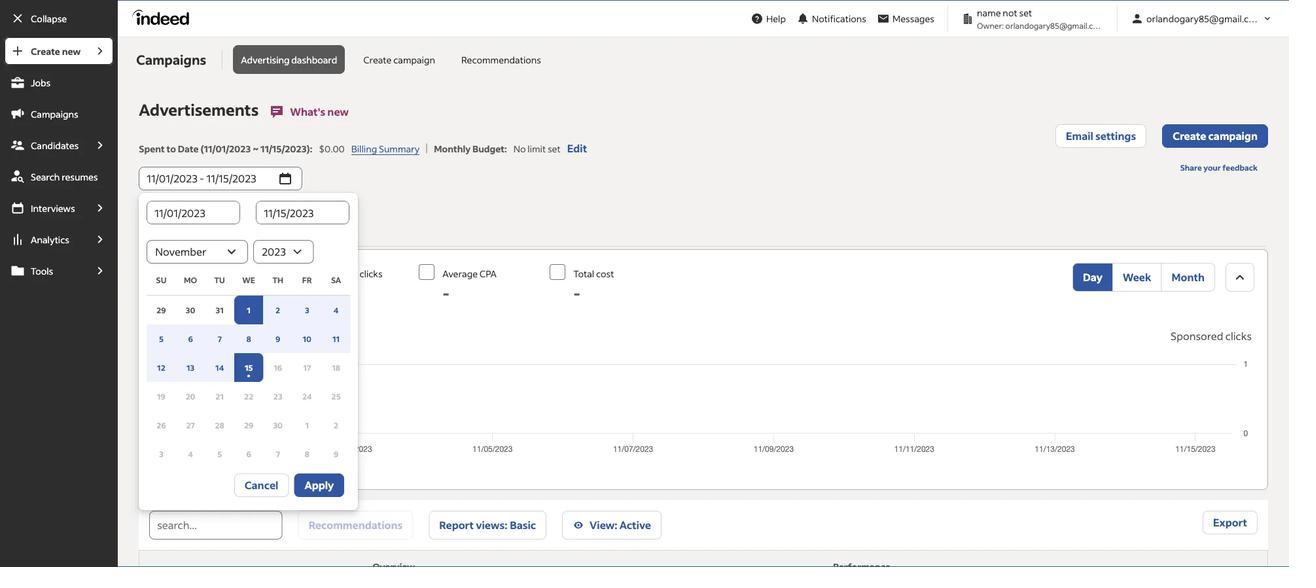 Task type: locate. For each thing, give the bounding box(es) containing it.
29 button down 22
[[234, 411, 264, 440]]

budget:
[[473, 143, 507, 155]]

help
[[767, 13, 786, 25]]

your
[[1204, 162, 1222, 173]]

$0.00
[[319, 143, 345, 155]]

1 vertical spatial 1
[[305, 420, 309, 431]]

4 down sponsored clicks 0
[[334, 305, 339, 315]]

3 button down 26
[[147, 440, 176, 469]]

9 button up apply
[[322, 440, 351, 469]]

8 button
[[234, 325, 264, 354], [293, 440, 322, 469]]

0 inside sponsored clicks 0
[[312, 283, 322, 303]]

3 button for 2
[[293, 296, 322, 325]]

0 for sponsored clicks 0
[[312, 283, 322, 303]]

1 horizontal spatial ads
[[274, 220, 292, 234]]

0 horizontal spatial 6 button
[[176, 325, 205, 354]]

2 button down 25
[[322, 411, 351, 440]]

7 button up 14 at the bottom of page
[[205, 325, 234, 354]]

0 vertical spatial 7
[[218, 334, 222, 344]]

5 for 5 button to the bottom
[[218, 449, 222, 459]]

0 horizontal spatial 6
[[188, 334, 193, 344]]

29 down su on the left of page
[[157, 305, 166, 315]]

1 vertical spatial 30
[[273, 420, 283, 431]]

1 horizontal spatial 9
[[334, 449, 339, 459]]

1 button
[[234, 296, 264, 325], [293, 411, 322, 440]]

4 down 27 button
[[188, 449, 193, 459]]

0 vertical spatial 1 button
[[234, 296, 264, 325]]

set
[[1020, 7, 1033, 19], [548, 143, 561, 155]]

1 horizontal spatial 3
[[305, 305, 309, 315]]

7 button
[[205, 325, 234, 354], [264, 440, 293, 469]]

collapse button
[[4, 4, 114, 33]]

4 button
[[322, 296, 351, 325], [176, 440, 205, 469]]

3 button for 26
[[147, 440, 176, 469]]

0 vertical spatial campaign
[[394, 54, 435, 65]]

1 ads from the left
[[172, 220, 191, 234]]

1 horizontal spatial create
[[364, 54, 392, 65]]

campaigns up candidates
[[31, 108, 78, 120]]

8
[[247, 334, 251, 344], [305, 449, 310, 459]]

0 horizontal spatial create campaign link
[[356, 45, 443, 74]]

search
[[31, 171, 60, 183]]

campaigns link
[[4, 100, 114, 128]]

set inside monthly budget: no limit set edit
[[548, 143, 561, 155]]

ads right job at the left
[[172, 220, 191, 234]]

30 up the sponsored applies on the left of the page
[[186, 305, 195, 315]]

job ads button
[[142, 209, 202, 246]]

0 inside sponsored applies 0
[[179, 283, 189, 303]]

None checkbox
[[155, 265, 171, 280], [419, 265, 435, 280], [550, 265, 566, 280], [155, 265, 171, 280], [419, 265, 435, 280], [550, 265, 566, 280]]

0 vertical spatial create campaign link
[[356, 45, 443, 74]]

- inside total cost -
[[574, 283, 581, 303]]

29 down "22" button
[[244, 420, 254, 431]]

campaigns down the indeed home image
[[136, 51, 206, 68]]

1 horizontal spatial 4 button
[[322, 296, 351, 325]]

collapse
[[31, 12, 67, 24]]

set right not
[[1020, 7, 1033, 19]]

29
[[157, 305, 166, 315], [244, 420, 254, 431]]

date
[[178, 143, 199, 155]]

ads right event
[[274, 220, 292, 234]]

sponsored right the 'th'
[[312, 268, 358, 280]]

tools
[[31, 265, 53, 277]]

30 button down 23
[[264, 411, 293, 440]]

sponsored inside sponsored clicks 0
[[312, 268, 358, 280]]

- for average cpa -
[[443, 283, 450, 303]]

1 0 from the left
[[179, 283, 189, 303]]

1 horizontal spatial 6
[[246, 449, 251, 459]]

sponsored up 13
[[155, 330, 208, 343]]

0 horizontal spatial set
[[548, 143, 561, 155]]

0 horizontal spatial orlandogary85@gmail.com
[[1006, 20, 1106, 30]]

8 button up apply
[[293, 440, 322, 469]]

None checkbox
[[288, 265, 304, 280]]

0 left the sa on the left
[[312, 283, 322, 303]]

0 vertical spatial 9 button
[[264, 325, 293, 354]]

30 for 30 button to the bottom
[[273, 420, 283, 431]]

sponsored down month button
[[1171, 330, 1224, 343]]

applies for sponsored applies 0
[[227, 268, 257, 280]]

cancel
[[245, 479, 279, 492]]

0 horizontal spatial ads
[[172, 220, 191, 234]]

0 vertical spatial 2 button
[[264, 296, 293, 325]]

mo
[[184, 275, 197, 285]]

0 horizontal spatial 4 button
[[176, 440, 205, 469]]

1 vertical spatial campaigns
[[31, 108, 78, 120]]

17 button
[[293, 354, 322, 382]]

2 button down the 'th'
[[264, 296, 293, 325]]

sponsored up 31
[[179, 268, 225, 280]]

0 horizontal spatial 2
[[276, 305, 280, 315]]

create campaign link
[[356, 45, 443, 74], [1163, 124, 1269, 148]]

1 vertical spatial 2 button
[[322, 411, 351, 440]]

0 horizontal spatial 29
[[157, 305, 166, 315]]

9 up apply
[[334, 449, 339, 459]]

0 horizontal spatial 0
[[179, 283, 189, 303]]

2 - from the left
[[574, 283, 581, 303]]

0 vertical spatial 4 button
[[322, 296, 351, 325]]

6 up 13
[[188, 334, 193, 344]]

edit
[[568, 142, 587, 155]]

1 vertical spatial 7
[[276, 449, 280, 459]]

0 horizontal spatial 30 button
[[176, 296, 205, 325]]

day button
[[1073, 263, 1114, 292]]

1 horizontal spatial 7
[[276, 449, 280, 459]]

3
[[305, 305, 309, 315], [159, 449, 164, 459]]

1 horizontal spatial new
[[328, 105, 349, 119]]

1 button right 31
[[234, 296, 264, 325]]

monthly budget: no limit set edit
[[434, 142, 587, 155]]

row group
[[147, 296, 351, 469]]

0 vertical spatial 6 button
[[176, 325, 205, 354]]

0 vertical spatial 3
[[305, 305, 309, 315]]

0 horizontal spatial 5 button
[[147, 325, 176, 354]]

0 vertical spatial 3 button
[[293, 296, 322, 325]]

group containing day
[[1073, 263, 1216, 292]]

0 horizontal spatial 8
[[247, 334, 251, 344]]

0 horizontal spatial clicks
[[360, 268, 383, 280]]

5 up 12
[[159, 334, 164, 344]]

sa
[[331, 275, 341, 285]]

owner:
[[978, 20, 1005, 30]]

group
[[1073, 263, 1216, 292]]

1 horizontal spatial 1
[[305, 420, 309, 431]]

0 right su on the left of page
[[179, 283, 189, 303]]

create right the dashboard
[[364, 54, 392, 65]]

su
[[156, 275, 167, 285]]

9 button up 16
[[264, 325, 293, 354]]

7 for 7 button to the right
[[276, 449, 280, 459]]

1
[[247, 305, 251, 315], [305, 420, 309, 431]]

15
[[245, 363, 253, 373]]

1 horizontal spatial create campaign link
[[1163, 124, 1269, 148]]

9 button
[[264, 325, 293, 354], [322, 440, 351, 469]]

0 vertical spatial 6
[[188, 334, 193, 344]]

5 button down 28
[[205, 440, 234, 469]]

2 down the 25 button
[[334, 420, 339, 431]]

2 horizontal spatial create
[[1174, 129, 1207, 143]]

- down average
[[443, 283, 450, 303]]

2 button
[[264, 296, 293, 325], [322, 411, 351, 440]]

25
[[332, 392, 341, 402]]

settings
[[1096, 129, 1137, 143]]

2 0 from the left
[[312, 283, 322, 303]]

6 button up cancel
[[234, 440, 264, 469]]

0 horizontal spatial new
[[62, 45, 81, 57]]

analytics link
[[4, 225, 87, 254]]

7 up cancel
[[276, 449, 280, 459]]

1 horizontal spatial campaign
[[1209, 129, 1259, 143]]

1 vertical spatial new
[[328, 105, 349, 119]]

sponsored for sponsored applies 0
[[179, 268, 225, 280]]

email settings
[[1067, 129, 1137, 143]]

applies right tu
[[227, 268, 257, 280]]

4 button down 27 at the left bottom of page
[[176, 440, 205, 469]]

1 vertical spatial create campaign link
[[1163, 124, 1269, 148]]

9 up 16
[[276, 334, 281, 344]]

2 ads from the left
[[274, 220, 292, 234]]

- for total cost -
[[574, 283, 581, 303]]

view:
[[590, 519, 618, 532]]

19 button
[[147, 382, 176, 411]]

0 horizontal spatial 5
[[159, 334, 164, 344]]

clicks down hide chart image
[[1226, 330, 1253, 343]]

13
[[187, 363, 195, 373]]

new up jobs 'link'
[[62, 45, 81, 57]]

applies inside sponsored applies 0
[[227, 268, 257, 280]]

6
[[188, 334, 193, 344], [246, 449, 251, 459]]

billing
[[351, 143, 377, 155]]

0 vertical spatial 4
[[334, 305, 339, 315]]

6 button up 13
[[176, 325, 205, 354]]

18
[[332, 363, 341, 373]]

menu bar
[[0, 37, 118, 568]]

1 vertical spatial 9 button
[[322, 440, 351, 469]]

8 up apply
[[305, 449, 310, 459]]

new inside button
[[328, 105, 349, 119]]

- inside 'average cpa -'
[[443, 283, 450, 303]]

clicks right the sa on the left
[[360, 268, 383, 280]]

search resumes link
[[4, 162, 114, 191]]

3 down 26 button
[[159, 449, 164, 459]]

orlandogary85@gmail.com
[[1147, 13, 1263, 25], [1006, 20, 1106, 30]]

campaigns
[[136, 51, 206, 68], [31, 108, 78, 120]]

tab list
[[139, 206, 1269, 249]]

hide chart image
[[1233, 270, 1249, 285]]

sponsored inside sponsored applies 0
[[179, 268, 225, 280]]

1 horizontal spatial 30 button
[[264, 411, 293, 440]]

0 horizontal spatial 7
[[218, 334, 222, 344]]

6 up cancel
[[246, 449, 251, 459]]

7
[[218, 334, 222, 344], [276, 449, 280, 459]]

1 - from the left
[[443, 283, 450, 303]]

1 vertical spatial 3 button
[[147, 440, 176, 469]]

2 down the 'th'
[[276, 305, 280, 315]]

1 horizontal spatial clicks
[[1226, 330, 1253, 343]]

create up jobs
[[31, 45, 60, 57]]

3 up 10
[[305, 305, 309, 315]]

0 horizontal spatial campaigns
[[31, 108, 78, 120]]

1 vertical spatial 3
[[159, 449, 164, 459]]

27 button
[[176, 411, 205, 440]]

views:
[[476, 519, 508, 532]]

0 horizontal spatial 1 button
[[234, 296, 264, 325]]

0 vertical spatial 1
[[247, 305, 251, 315]]

1 horizontal spatial 2 button
[[322, 411, 351, 440]]

0 vertical spatial create campaign
[[364, 54, 435, 65]]

27
[[186, 420, 195, 431]]

1 right 31
[[247, 305, 251, 315]]

1 horizontal spatial 0
[[312, 283, 322, 303]]

21 button
[[205, 382, 234, 411]]

grid
[[147, 264, 351, 469]]

0 vertical spatial 5 button
[[147, 325, 176, 354]]

1 horizontal spatial 4
[[334, 305, 339, 315]]

1 button down 24
[[293, 411, 322, 440]]

sponsored for sponsored clicks 0
[[312, 268, 358, 280]]

applies down 31 'button'
[[210, 330, 244, 343]]

sponsored for sponsored applies
[[155, 330, 208, 343]]

orlandogary85@gmail.com inside popup button
[[1147, 13, 1263, 25]]

1 horizontal spatial set
[[1020, 7, 1033, 19]]

5 button up 12
[[147, 325, 176, 354]]

1 vertical spatial 7 button
[[264, 440, 293, 469]]

sponsored for sponsored clicks
[[1171, 330, 1224, 343]]

7 button up cancel
[[264, 440, 293, 469]]

1 vertical spatial 5
[[218, 449, 222, 459]]

clicks inside sponsored clicks 0
[[360, 268, 383, 280]]

1 vertical spatial set
[[548, 143, 561, 155]]

3 for 26
[[159, 449, 164, 459]]

4 button up 11
[[322, 296, 351, 325]]

new right what's
[[328, 105, 349, 119]]

24 button
[[293, 382, 322, 411]]

set right limit
[[548, 143, 561, 155]]

interviews
[[31, 202, 75, 214]]

3 button up 10
[[293, 296, 322, 325]]

- down 'total' at the top left of the page
[[574, 283, 581, 303]]

8 up 15
[[247, 334, 251, 344]]

0 vertical spatial 9
[[276, 334, 281, 344]]

-
[[443, 283, 450, 303], [574, 283, 581, 303]]

tu
[[214, 275, 225, 285]]

create up share on the top right
[[1174, 129, 1207, 143]]

row group containing 29
[[147, 296, 351, 469]]

0 horizontal spatial create
[[31, 45, 60, 57]]

th
[[273, 275, 284, 285]]

0 vertical spatial 5
[[159, 334, 164, 344]]

new for create new
[[62, 45, 81, 57]]

0 horizontal spatial 4
[[188, 449, 193, 459]]

11/15/2023):
[[261, 143, 313, 155]]

8 button up 15
[[234, 325, 264, 354]]

not
[[1003, 7, 1018, 19]]

1 horizontal spatial 3 button
[[293, 296, 322, 325]]

0 vertical spatial 30
[[186, 305, 195, 315]]

1 vertical spatial 8 button
[[293, 440, 322, 469]]

0 horizontal spatial -
[[443, 283, 450, 303]]

indeed home image
[[132, 9, 195, 25]]

1 horizontal spatial -
[[574, 283, 581, 303]]

1 vertical spatial clicks
[[1226, 330, 1253, 343]]

hiring event ads button
[[202, 209, 303, 246]]

5 down 28 button
[[218, 449, 222, 459]]

set inside 'name not set owner: orlandogary85@gmail.com'
[[1020, 7, 1033, 19]]

2
[[276, 305, 280, 315], [334, 420, 339, 431]]

0 vertical spatial campaigns
[[136, 51, 206, 68]]

3 button
[[293, 296, 322, 325], [147, 440, 176, 469]]

29 button down su on the left of page
[[147, 296, 176, 325]]

1 vertical spatial 8
[[305, 449, 310, 459]]

applies for sponsored applies
[[210, 330, 244, 343]]

None field
[[147, 201, 240, 225], [256, 201, 350, 225], [147, 201, 240, 225], [256, 201, 350, 225]]

8 for the right 8 button
[[305, 449, 310, 459]]

1 horizontal spatial 8
[[305, 449, 310, 459]]

candidates
[[31, 139, 79, 151]]

1 down 24 button
[[305, 420, 309, 431]]

7 down 31 'button'
[[218, 334, 222, 344]]

0 vertical spatial 29
[[157, 305, 166, 315]]

26
[[157, 420, 166, 431]]

month button
[[1162, 263, 1216, 292]]

1 horizontal spatial 2
[[334, 420, 339, 431]]

resumes
[[62, 171, 98, 183]]

1 horizontal spatial 30
[[273, 420, 283, 431]]

search... field
[[149, 511, 283, 540]]

name not set owner: orlandogary85@gmail.com element
[[957, 6, 1110, 31]]

1 vertical spatial 6 button
[[234, 440, 264, 469]]

candidates link
[[4, 131, 87, 160]]

0 horizontal spatial 29 button
[[147, 296, 176, 325]]

0 vertical spatial applies
[[227, 268, 257, 280]]

apply
[[305, 479, 334, 492]]

0 horizontal spatial create campaign
[[364, 54, 435, 65]]

30 down the 23 button at the left
[[273, 420, 283, 431]]

30 button up the sponsored applies on the left of the page
[[176, 296, 205, 325]]

email
[[1067, 129, 1094, 143]]



Task type: vqa. For each thing, say whether or not it's contained in the screenshot.


Task type: describe. For each thing, give the bounding box(es) containing it.
0 vertical spatial 30 button
[[176, 296, 205, 325]]

export
[[1214, 516, 1248, 530]]

0 horizontal spatial 9
[[276, 334, 281, 344]]

week
[[1123, 271, 1152, 284]]

day
[[1084, 271, 1103, 284]]

1 vertical spatial 9
[[334, 449, 339, 459]]

advertising dashboard link
[[233, 45, 345, 74]]

29 for bottom 29 'button'
[[244, 420, 254, 431]]

0 horizontal spatial 9 button
[[264, 325, 293, 354]]

1 vertical spatial 6
[[246, 449, 251, 459]]

create inside create new link
[[31, 45, 60, 57]]

7 for top 7 button
[[218, 334, 222, 344]]

month
[[1172, 271, 1205, 284]]

10 button
[[293, 325, 322, 354]]

job
[[152, 220, 170, 234]]

help button
[[746, 7, 792, 31]]

1 horizontal spatial 9 button
[[322, 440, 351, 469]]

cost
[[596, 268, 614, 280]]

advertising
[[241, 54, 290, 65]]

1 vertical spatial 2
[[334, 420, 339, 431]]

0 horizontal spatial 8 button
[[234, 325, 264, 354]]

choose a date 11/01/2023 - 11/15/2023 currently selected image
[[278, 171, 293, 187]]

22
[[244, 392, 254, 402]]

23 button
[[264, 382, 293, 411]]

ads inside button
[[172, 220, 191, 234]]

1 horizontal spatial 8 button
[[293, 440, 322, 469]]

grid containing su
[[147, 264, 351, 469]]

0 for sponsored applies 0
[[179, 283, 189, 303]]

sponsored clicks 0
[[312, 268, 383, 303]]

dashboard
[[292, 54, 337, 65]]

tab list containing job ads
[[139, 206, 1269, 249]]

10
[[303, 334, 312, 344]]

1 vertical spatial 4 button
[[176, 440, 205, 469]]

1 for the rightmost "1" "button"
[[305, 420, 309, 431]]

ads inside button
[[274, 220, 292, 234]]

hiring event ads
[[212, 220, 292, 234]]

0 vertical spatial 29 button
[[147, 296, 176, 325]]

average cpa -
[[443, 268, 497, 303]]

jobs
[[31, 77, 51, 88]]

5 for top 5 button
[[159, 334, 164, 344]]

week button
[[1113, 263, 1163, 292]]

1 vertical spatial 30 button
[[264, 411, 293, 440]]

event
[[244, 220, 272, 234]]

notifications button
[[792, 4, 872, 33]]

14
[[215, 363, 224, 373]]

11 button
[[322, 325, 351, 354]]

interviews link
[[4, 194, 87, 223]]

8 for left 8 button
[[247, 334, 251, 344]]

name not set owner: orlandogary85@gmail.com
[[978, 7, 1106, 30]]

menu bar containing create new
[[0, 37, 118, 568]]

view: active button
[[563, 511, 662, 540]]

0 vertical spatial 2
[[276, 305, 280, 315]]

1 vertical spatial 29 button
[[234, 411, 264, 440]]

edit button
[[568, 137, 587, 160]]

16 button
[[264, 354, 293, 382]]

recommendations
[[462, 54, 542, 65]]

what's
[[290, 105, 326, 119]]

13 button
[[176, 354, 205, 382]]

analytics
[[31, 234, 69, 246]]

apply button
[[294, 474, 345, 498]]

1 horizontal spatial 6 button
[[234, 440, 264, 469]]

cpa
[[480, 268, 497, 280]]

total cost -
[[574, 268, 614, 303]]

summary
[[379, 143, 420, 155]]

0 vertical spatial 7 button
[[205, 325, 234, 354]]

1 horizontal spatial 7 button
[[264, 440, 293, 469]]

1 horizontal spatial 1 button
[[293, 411, 322, 440]]

monthly
[[434, 143, 471, 155]]

report views: basic
[[440, 519, 536, 532]]

clicks for sponsored clicks
[[1226, 330, 1253, 343]]

notifications
[[813, 13, 867, 25]]

create campaign for left the create campaign link
[[364, 54, 435, 65]]

11
[[333, 334, 340, 344]]

~
[[253, 143, 259, 155]]

recommendations link
[[454, 45, 549, 74]]

new for what's new
[[328, 105, 349, 119]]

1 vertical spatial 5 button
[[205, 440, 234, 469]]

19
[[157, 392, 166, 402]]

15 button
[[234, 354, 264, 382]]

1 for the topmost "1" "button"
[[247, 305, 251, 315]]

12 button
[[147, 354, 176, 382]]

spent
[[139, 143, 165, 155]]

orlandogary85@gmail.com button
[[1126, 7, 1279, 31]]

clicks for sponsored clicks 0
[[360, 268, 383, 280]]

create new
[[31, 45, 81, 57]]

jobs link
[[4, 68, 114, 97]]

28 button
[[205, 411, 234, 440]]

share your feedback
[[1181, 162, 1259, 173]]

20
[[186, 392, 195, 402]]

26 button
[[147, 411, 176, 440]]

what's new
[[290, 105, 349, 119]]

16
[[274, 363, 282, 373]]

report
[[440, 519, 474, 532]]

feedback
[[1223, 162, 1259, 173]]

advertisements
[[139, 99, 259, 119]]

(11/01/2023
[[201, 143, 251, 155]]

1 vertical spatial campaign
[[1209, 129, 1259, 143]]

what's new button
[[259, 98, 359, 126]]

0 horizontal spatial campaign
[[394, 54, 435, 65]]

we
[[242, 275, 255, 285]]

18 button
[[322, 354, 351, 382]]

29 for top 29 'button'
[[157, 305, 166, 315]]

12
[[157, 363, 166, 373]]

Select date field
[[139, 167, 274, 191]]

22 button
[[234, 382, 264, 411]]

20 button
[[176, 382, 205, 411]]

create campaign for bottommost the create campaign link
[[1174, 129, 1259, 143]]

0 horizontal spatial 2 button
[[264, 296, 293, 325]]

sponsored clicks
[[1171, 330, 1253, 343]]

export button
[[1203, 511, 1259, 535]]

messages
[[893, 13, 935, 25]]

sponsored applies
[[155, 330, 244, 343]]

hiring
[[212, 220, 242, 234]]

1 vertical spatial 4
[[188, 449, 193, 459]]

1 horizontal spatial campaigns
[[136, 51, 206, 68]]

to
[[167, 143, 176, 155]]

30 for 30 button to the top
[[186, 305, 195, 315]]

advertising dashboard
[[241, 54, 337, 65]]

24
[[303, 392, 312, 402]]

average
[[443, 268, 478, 280]]

search resumes
[[31, 171, 98, 183]]

orlandogary85@gmail.com inside 'name not set owner: orlandogary85@gmail.com'
[[1006, 20, 1106, 30]]

3 for 2
[[305, 305, 309, 315]]



